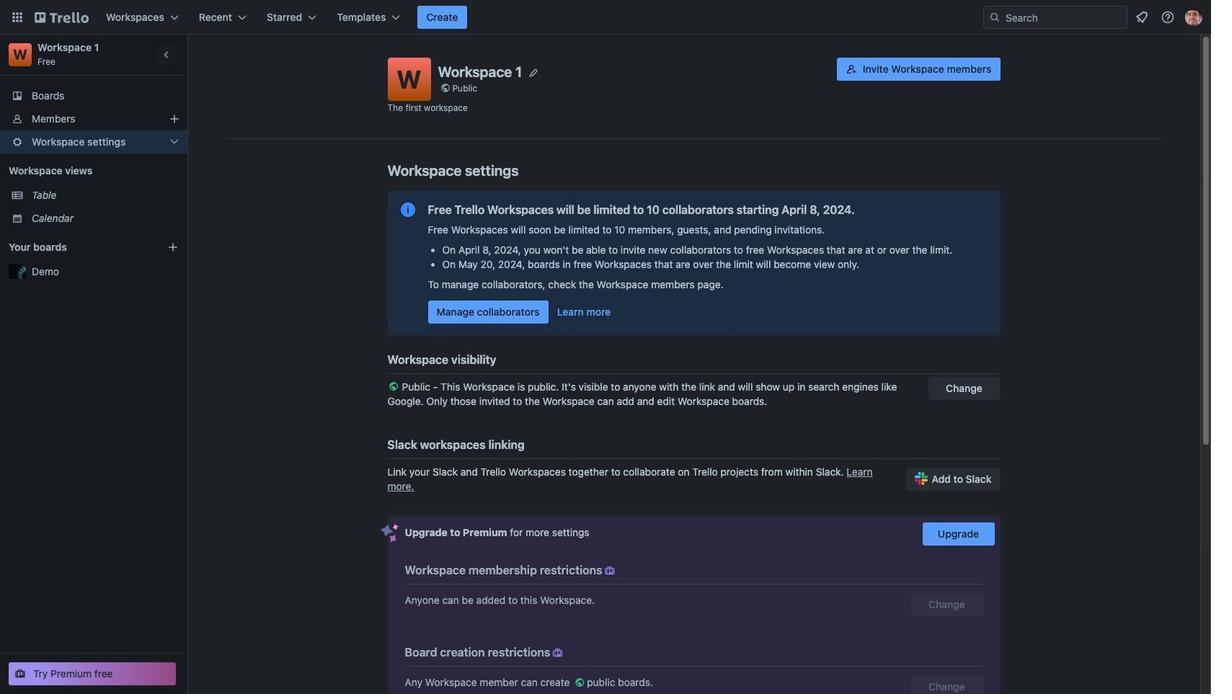 Task type: locate. For each thing, give the bounding box(es) containing it.
1 vertical spatial sm image
[[573, 676, 587, 690]]

sm image
[[550, 646, 565, 661], [573, 676, 587, 690]]

1 horizontal spatial sm image
[[573, 676, 587, 690]]

0 vertical spatial sm image
[[550, 646, 565, 661]]

workspace navigation collapse icon image
[[157, 45, 177, 65]]

0 horizontal spatial sm image
[[550, 646, 565, 661]]

james peterson (jamespeterson93) image
[[1186, 9, 1203, 26]]

0 notifications image
[[1134, 9, 1151, 26]]



Task type: vqa. For each thing, say whether or not it's contained in the screenshot.
open information menu icon
yes



Task type: describe. For each thing, give the bounding box(es) containing it.
open information menu image
[[1161, 10, 1175, 25]]

search image
[[989, 12, 1001, 23]]

primary element
[[0, 0, 1211, 35]]

Search field
[[984, 6, 1128, 29]]

your boards with 1 items element
[[9, 239, 146, 256]]

add board image
[[167, 242, 179, 253]]

sm image
[[603, 564, 617, 578]]

sparkle image
[[380, 524, 398, 543]]

back to home image
[[35, 6, 89, 29]]



